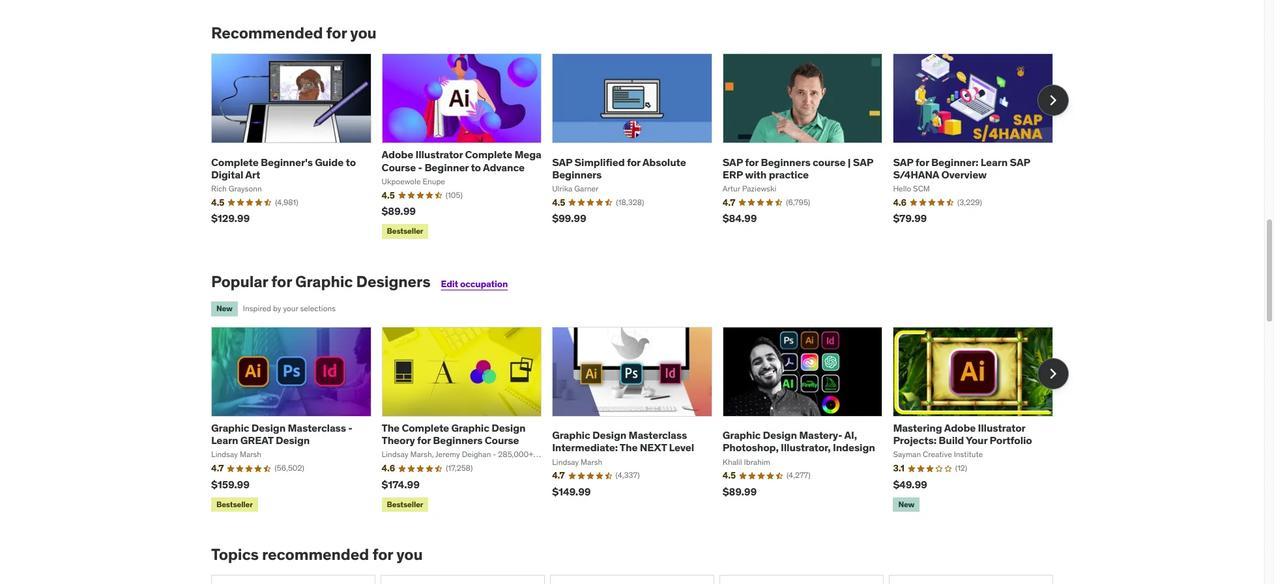 Task type: locate. For each thing, give the bounding box(es) containing it.
1 carousel element from the top
[[211, 54, 1069, 242]]

graphic design masterclass intermediate: the next level link
[[552, 429, 694, 455]]

illustrator,
[[781, 442, 831, 455]]

1 sap from the left
[[552, 155, 573, 169]]

next image for mastering adobe illustrator projects: build your portfolio
[[1043, 364, 1064, 385]]

1 horizontal spatial illustrator
[[978, 422, 1026, 435]]

beginners
[[761, 155, 811, 169], [552, 168, 602, 181], [433, 434, 483, 447]]

1 horizontal spatial complete
[[402, 422, 449, 435]]

to inside adobe illustrator complete mega course - beginner to advance
[[471, 161, 481, 174]]

1 vertical spatial illustrator
[[978, 422, 1026, 435]]

for inside sap for beginners course | sap erp with practice
[[745, 155, 759, 169]]

edit occupation
[[441, 278, 508, 290]]

- left theory
[[348, 422, 353, 435]]

0 horizontal spatial the
[[382, 422, 400, 435]]

mastery-
[[799, 429, 843, 442]]

0 horizontal spatial masterclass
[[288, 422, 346, 435]]

your
[[966, 434, 988, 447]]

1 horizontal spatial the
[[620, 442, 638, 455]]

2 horizontal spatial beginners
[[761, 155, 811, 169]]

graphic for graphic design masterclass - learn great design
[[211, 422, 249, 435]]

adobe illustrator complete mega course - beginner to advance
[[382, 148, 542, 174]]

popular
[[211, 272, 268, 292]]

1 vertical spatial -
[[348, 422, 353, 435]]

you
[[350, 23, 377, 43], [397, 545, 423, 565]]

sap right mega
[[552, 155, 573, 169]]

sap inside sap simplified for absolute beginners
[[552, 155, 573, 169]]

to left advance
[[471, 161, 481, 174]]

0 horizontal spatial to
[[346, 155, 356, 169]]

masterclass inside graphic design masterclass - learn great design
[[288, 422, 346, 435]]

recommended for you
[[211, 23, 377, 43]]

1 vertical spatial carousel element
[[211, 327, 1069, 515]]

sap for beginner: learn sap s/4hana overview link
[[893, 155, 1030, 181]]

for inside sap for beginner: learn sap s/4hana overview
[[916, 155, 929, 169]]

next image for sap for beginner: learn sap s/4hana overview
[[1043, 90, 1064, 111]]

next
[[640, 442, 667, 455]]

0 vertical spatial adobe
[[382, 148, 413, 161]]

sap left beginner:
[[893, 155, 914, 169]]

carousel element
[[211, 54, 1069, 242], [211, 327, 1069, 515]]

beginners inside the complete graphic design theory for beginners course
[[433, 434, 483, 447]]

2 horizontal spatial complete
[[465, 148, 513, 161]]

1 horizontal spatial adobe
[[944, 422, 976, 435]]

design inside graphic design mastery- ai, photoshop, illustrator, indesign
[[763, 429, 797, 442]]

2 sap from the left
[[723, 155, 743, 169]]

design
[[251, 422, 286, 435], [492, 422, 526, 435], [593, 429, 627, 442], [763, 429, 797, 442], [276, 434, 310, 447]]

to
[[346, 155, 356, 169], [471, 161, 481, 174]]

4 sap from the left
[[893, 155, 914, 169]]

learn right beginner:
[[981, 155, 1008, 169]]

2 next image from the top
[[1043, 364, 1064, 385]]

1 horizontal spatial learn
[[981, 155, 1008, 169]]

complete
[[465, 148, 513, 161], [211, 155, 259, 169], [402, 422, 449, 435]]

mastering
[[893, 422, 942, 435]]

graphic inside graphic design masterclass - learn great design
[[211, 422, 249, 435]]

sap for beginners course | sap erp with practice link
[[723, 155, 874, 181]]

0 vertical spatial illustrator
[[416, 148, 463, 161]]

-
[[418, 161, 422, 174], [348, 422, 353, 435]]

absolute
[[643, 155, 686, 169]]

0 horizontal spatial adobe
[[382, 148, 413, 161]]

design inside the complete graphic design theory for beginners course
[[492, 422, 526, 435]]

1 horizontal spatial course
[[485, 434, 519, 447]]

sap right overview on the top right
[[1010, 155, 1030, 169]]

with
[[745, 168, 767, 181]]

0 vertical spatial learn
[[981, 155, 1008, 169]]

2 carousel element from the top
[[211, 327, 1069, 515]]

sap for sap for beginner: learn sap s/4hana overview
[[893, 155, 914, 169]]

sap right |
[[853, 155, 874, 169]]

ai,
[[845, 429, 857, 442]]

learn left great
[[211, 434, 238, 447]]

overview
[[942, 168, 987, 181]]

projects:
[[893, 434, 937, 447]]

adobe right mastering on the bottom
[[944, 422, 976, 435]]

s/4hana
[[893, 168, 939, 181]]

portfolio
[[990, 434, 1033, 447]]

0 horizontal spatial beginners
[[433, 434, 483, 447]]

adobe inside mastering adobe illustrator projects: build your portfolio
[[944, 422, 976, 435]]

masterclass
[[288, 422, 346, 435], [629, 429, 687, 442]]

0 horizontal spatial illustrator
[[416, 148, 463, 161]]

0 vertical spatial carousel element
[[211, 54, 1069, 242]]

0 horizontal spatial you
[[350, 23, 377, 43]]

course
[[813, 155, 846, 169]]

graphic inside graphic design masterclass intermediate: the next level
[[552, 429, 590, 442]]

graphic
[[295, 272, 353, 292], [211, 422, 249, 435], [451, 422, 489, 435], [552, 429, 590, 442], [723, 429, 761, 442]]

learn
[[981, 155, 1008, 169], [211, 434, 238, 447]]

beginner
[[425, 161, 469, 174]]

0 horizontal spatial complete
[[211, 155, 259, 169]]

by
[[273, 304, 281, 314]]

course inside adobe illustrator complete mega course - beginner to advance
[[382, 161, 416, 174]]

1 vertical spatial adobe
[[944, 422, 976, 435]]

0 vertical spatial the
[[382, 422, 400, 435]]

0 vertical spatial next image
[[1043, 90, 1064, 111]]

1 next image from the top
[[1043, 90, 1064, 111]]

graphic for graphic design mastery- ai, photoshop, illustrator, indesign
[[723, 429, 761, 442]]

to inside complete beginner's guide to digital art
[[346, 155, 356, 169]]

intermediate:
[[552, 442, 618, 455]]

sap left with
[[723, 155, 743, 169]]

adobe
[[382, 148, 413, 161], [944, 422, 976, 435]]

0 horizontal spatial learn
[[211, 434, 238, 447]]

recommended
[[211, 23, 323, 43]]

1 horizontal spatial you
[[397, 545, 423, 565]]

topics
[[211, 545, 259, 565]]

selections
[[300, 304, 336, 314]]

0 vertical spatial course
[[382, 161, 416, 174]]

1 horizontal spatial -
[[418, 161, 422, 174]]

masterclass inside graphic design masterclass intermediate: the next level
[[629, 429, 687, 442]]

0 vertical spatial -
[[418, 161, 422, 174]]

design for graphic design masterclass - learn great design
[[251, 422, 286, 435]]

course inside the complete graphic design theory for beginners course
[[485, 434, 519, 447]]

design inside graphic design masterclass intermediate: the next level
[[593, 429, 627, 442]]

practice
[[769, 168, 809, 181]]

recommended
[[262, 545, 369, 565]]

for
[[326, 23, 347, 43], [627, 155, 641, 169], [745, 155, 759, 169], [916, 155, 929, 169], [271, 272, 292, 292], [417, 434, 431, 447], [373, 545, 393, 565]]

designers
[[356, 272, 431, 292]]

sap
[[552, 155, 573, 169], [723, 155, 743, 169], [853, 155, 874, 169], [893, 155, 914, 169], [1010, 155, 1030, 169]]

illustrator
[[416, 148, 463, 161], [978, 422, 1026, 435]]

1 horizontal spatial masterclass
[[629, 429, 687, 442]]

- left beginner
[[418, 161, 422, 174]]

course
[[382, 161, 416, 174], [485, 434, 519, 447]]

1 horizontal spatial to
[[471, 161, 481, 174]]

to right the guide
[[346, 155, 356, 169]]

1 vertical spatial learn
[[211, 434, 238, 447]]

erp
[[723, 168, 743, 181]]

the
[[382, 422, 400, 435], [620, 442, 638, 455]]

3 sap from the left
[[853, 155, 874, 169]]

next image
[[1043, 90, 1064, 111], [1043, 364, 1064, 385]]

masterclass for level
[[629, 429, 687, 442]]

inspired by your selections
[[243, 304, 336, 314]]

graphic inside graphic design mastery- ai, photoshop, illustrator, indesign
[[723, 429, 761, 442]]

0 horizontal spatial -
[[348, 422, 353, 435]]

1 horizontal spatial beginners
[[552, 168, 602, 181]]

0 horizontal spatial course
[[382, 161, 416, 174]]

1 vertical spatial course
[[485, 434, 519, 447]]

popular for graphic designers
[[211, 272, 431, 292]]

adobe left beginner
[[382, 148, 413, 161]]

1 vertical spatial the
[[620, 442, 638, 455]]

1 vertical spatial next image
[[1043, 364, 1064, 385]]



Task type: describe. For each thing, give the bounding box(es) containing it.
for inside the complete graphic design theory for beginners course
[[417, 434, 431, 447]]

adobe inside adobe illustrator complete mega course - beginner to advance
[[382, 148, 413, 161]]

inspired
[[243, 304, 271, 314]]

- inside graphic design masterclass - learn great design
[[348, 422, 353, 435]]

complete beginner's guide to digital art link
[[211, 155, 356, 181]]

adobe illustrator complete mega course - beginner to advance link
[[382, 148, 542, 174]]

edit
[[441, 278, 458, 290]]

guide
[[315, 155, 344, 169]]

graphic design masterclass - learn great design link
[[211, 422, 353, 447]]

graphic design masterclass - learn great design
[[211, 422, 353, 447]]

occupation
[[460, 278, 508, 290]]

sap for beginners course | sap erp with practice
[[723, 155, 874, 181]]

- inside adobe illustrator complete mega course - beginner to advance
[[418, 161, 422, 174]]

new
[[216, 304, 233, 314]]

beginner's
[[261, 155, 313, 169]]

photoshop,
[[723, 442, 779, 455]]

carousel element containing graphic design masterclass - learn great design
[[211, 327, 1069, 515]]

graphic design masterclass intermediate: the next level
[[552, 429, 694, 455]]

graphic design mastery- ai, photoshop, illustrator, indesign
[[723, 429, 875, 455]]

great
[[240, 434, 274, 447]]

graphic design mastery- ai, photoshop, illustrator, indesign link
[[723, 429, 875, 455]]

simplified
[[575, 155, 625, 169]]

edit occupation button
[[441, 278, 508, 290]]

sap for sap simplified for absolute beginners
[[552, 155, 573, 169]]

complete inside complete beginner's guide to digital art
[[211, 155, 259, 169]]

for inside sap simplified for absolute beginners
[[627, 155, 641, 169]]

sap simplified for absolute beginners link
[[552, 155, 686, 181]]

art
[[245, 168, 260, 181]]

topics recommended for you
[[211, 545, 423, 565]]

complete inside adobe illustrator complete mega course - beginner to advance
[[465, 148, 513, 161]]

carousel element containing adobe illustrator complete mega course - beginner to advance
[[211, 54, 1069, 242]]

the inside graphic design masterclass intermediate: the next level
[[620, 442, 638, 455]]

digital
[[211, 168, 243, 181]]

mastering adobe illustrator projects: build your portfolio
[[893, 422, 1033, 447]]

complete beginner's guide to digital art
[[211, 155, 356, 181]]

masterclass for design
[[288, 422, 346, 435]]

the complete graphic design theory for beginners course link
[[382, 422, 526, 447]]

theory
[[382, 434, 415, 447]]

complete inside the complete graphic design theory for beginners course
[[402, 422, 449, 435]]

advance
[[483, 161, 525, 174]]

build
[[939, 434, 964, 447]]

design for graphic design masterclass intermediate: the next level
[[593, 429, 627, 442]]

|
[[848, 155, 851, 169]]

mega
[[515, 148, 542, 161]]

beginners inside sap for beginners course | sap erp with practice
[[761, 155, 811, 169]]

illustrator inside mastering adobe illustrator projects: build your portfolio
[[978, 422, 1026, 435]]

graphic inside the complete graphic design theory for beginners course
[[451, 422, 489, 435]]

level
[[669, 442, 694, 455]]

indesign
[[833, 442, 875, 455]]

sap for sap for beginners course | sap erp with practice
[[723, 155, 743, 169]]

the inside the complete graphic design theory for beginners course
[[382, 422, 400, 435]]

your
[[283, 304, 298, 314]]

1 vertical spatial you
[[397, 545, 423, 565]]

5 sap from the left
[[1010, 155, 1030, 169]]

learn inside sap for beginner: learn sap s/4hana overview
[[981, 155, 1008, 169]]

sap simplified for absolute beginners
[[552, 155, 686, 181]]

graphic for graphic design masterclass intermediate: the next level
[[552, 429, 590, 442]]

sap for beginner: learn sap s/4hana overview
[[893, 155, 1030, 181]]

beginner:
[[932, 155, 979, 169]]

design for graphic design mastery- ai, photoshop, illustrator, indesign
[[763, 429, 797, 442]]

the complete graphic design theory for beginners course
[[382, 422, 526, 447]]

beginners inside sap simplified for absolute beginners
[[552, 168, 602, 181]]

mastering adobe illustrator projects: build your portfolio link
[[893, 422, 1033, 447]]

0 vertical spatial you
[[350, 23, 377, 43]]

learn inside graphic design masterclass - learn great design
[[211, 434, 238, 447]]

illustrator inside adobe illustrator complete mega course - beginner to advance
[[416, 148, 463, 161]]



Task type: vqa. For each thing, say whether or not it's contained in the screenshot.
for in 'SAP for Beginners course | SAP ERP with practice'
yes



